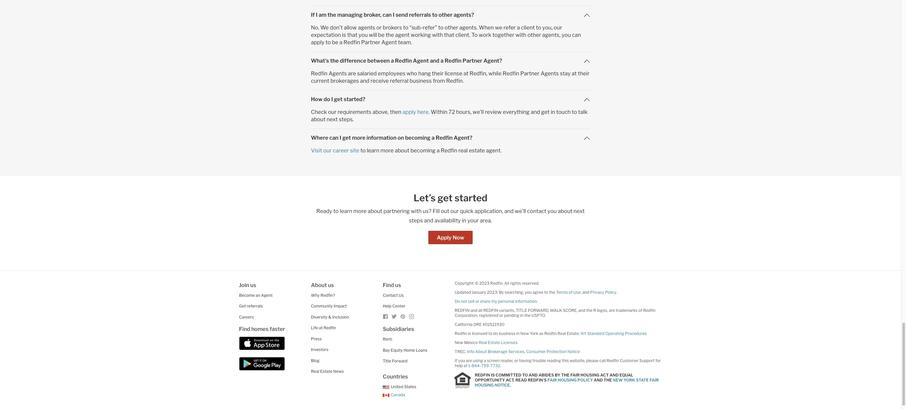 Task type: vqa. For each thing, say whether or not it's contained in the screenshot.
Help Center button on the left of the page
yes



Task type: describe. For each thing, give the bounding box(es) containing it.
1 horizontal spatial ,
[[581, 290, 582, 295]]

in inside . within 72 hours, we'll review everything and get in touch to talk about next steps.
[[551, 109, 556, 115]]

2 horizontal spatial with
[[516, 32, 527, 38]]

if for if you are using a screen reader, or having trouble reading this website, please call redfin customer support for help at
[[455, 359, 458, 364]]

1 horizontal spatial information
[[516, 299, 537, 305]]

community impact button
[[311, 304, 347, 309]]

customer
[[620, 359, 639, 364]]

you down agents
[[359, 32, 368, 38]]

1 vertical spatial business
[[499, 332, 516, 337]]

new mexico real estate licenses
[[455, 341, 518, 346]]

more inside ready to learn more about partnering with us? fill out our quick application, and we'll contact you about next steps and availability in your area.
[[354, 208, 367, 215]]

us for about us
[[328, 283, 334, 289]]

to up refer"
[[432, 12, 438, 18]]

share
[[480, 299, 491, 305]]

title forward button
[[383, 359, 408, 364]]

ready
[[317, 208, 333, 215]]

updated january 2023: by searching, you agree to the terms of use , and privacy policy .
[[455, 290, 617, 295]]

is inside the no. we don't allow agents or brokers to "sub-refer" to other agents. when we refer a client to you, our expectation is that you will be the agent working with that client. to work together with other agents, you can apply to be a redfin partner agent team.
[[342, 32, 346, 38]]

a down don't
[[340, 39, 343, 46]]

other for agents.
[[445, 25, 459, 31]]

2 that from the left
[[444, 32, 455, 38]]

policy
[[578, 379, 593, 384]]

estate.
[[567, 332, 580, 337]]

copyright:
[[455, 281, 475, 286]]

1 vertical spatial apply
[[403, 109, 416, 115]]

here
[[418, 109, 429, 115]]

where can i get more information on becoming a redfin agent?
[[311, 135, 473, 141]]

are for for
[[466, 359, 472, 364]]

and right use
[[583, 290, 590, 295]]

0 vertical spatial becoming
[[405, 135, 431, 141]]

you right agents, on the right top of page
[[562, 32, 571, 38]]

a inside if you are using a screen reader, or having trouble reading this website, please call redfin customer support for help at
[[484, 359, 487, 364]]

redfin right as
[[545, 332, 557, 337]]

estate
[[469, 148, 485, 154]]

am
[[319, 12, 327, 18]]

0 horizontal spatial referrals
[[247, 304, 263, 309]]

learn inside ready to learn more about partnering with us? fill out our quick application, and we'll contact you about next steps and availability in your area.
[[340, 208, 353, 215]]

. right "privacy"
[[617, 290, 617, 295]]

to right refer"
[[439, 25, 444, 31]]

2 vertical spatial other
[[528, 32, 541, 38]]

become
[[239, 293, 255, 298]]

844-
[[472, 364, 482, 369]]

us flag image
[[383, 386, 390, 390]]

united
[[391, 385, 404, 390]]

download the redfin app from the google play store image
[[239, 358, 285, 371]]

redfin instagram image
[[409, 315, 415, 320]]

redfin inside if you are using a screen reader, or having trouble reading this website, please call redfin customer support for help at
[[607, 359, 620, 364]]

0 horizontal spatial and
[[529, 374, 538, 379]]

redfin down "california"
[[455, 332, 467, 337]]

become an agent
[[239, 293, 273, 298]]

will
[[369, 32, 377, 38]]

you inside if you are using a screen reader, or having trouble reading this website, please call redfin customer support for help at
[[459, 359, 466, 364]]

0 vertical spatial can
[[383, 12, 392, 18]]

0 horizontal spatial fair
[[548, 379, 557, 384]]

our inside ready to learn more about partnering with us? fill out our quick application, and we'll contact you about next steps and availability in your area.
[[451, 208, 459, 215]]

our right check
[[328, 109, 337, 115]]

#01521930
[[483, 323, 505, 328]]

rent.
[[383, 338, 393, 343]]

1 horizontal spatial be
[[378, 32, 385, 38]]

agent inside the no. we don't allow agents or brokers to "sub-refer" to other agents. when we refer a client to you, our expectation is that you will be the agent working with that client. to work together with other agents, you can apply to be a redfin partner agent team.
[[382, 39, 397, 46]]

or inside the no. we don't allow agents or brokers to "sub-refer" to other agents. when we refer a client to you, our expectation is that you will be the agent working with that client. to work together with other agents, you can apply to be a redfin partner agent team.
[[377, 25, 382, 31]]

dre
[[474, 323, 482, 328]]

redfin?
[[321, 293, 335, 298]]

act.
[[506, 379, 515, 384]]

terms
[[557, 290, 568, 295]]

us
[[399, 293, 404, 298]]

and up hang
[[430, 58, 440, 64]]

a down the within
[[432, 135, 435, 141]]

reserved.
[[522, 281, 540, 286]]

to down #01521930
[[489, 332, 493, 337]]

at right life
[[319, 326, 323, 331]]

terms of use link
[[557, 290, 581, 295]]

. down 'committed'
[[510, 384, 511, 389]]

trec:
[[455, 350, 467, 355]]

redfin is licensed to do business in new york as redfin real estate. ny standard operating procedures
[[455, 332, 647, 337]]

find for find us
[[383, 283, 394, 289]]

get
[[239, 304, 246, 309]]

why
[[311, 293, 320, 298]]

get up out
[[438, 193, 453, 204]]

download the redfin app on the apple app store image
[[239, 338, 285, 351]]

to left you,
[[536, 25, 542, 31]]

0 vertical spatial referrals
[[409, 12, 431, 18]]

impact
[[334, 304, 347, 309]]

find homes faster
[[239, 327, 285, 333]]

0 vertical spatial more
[[352, 135, 366, 141]]

client
[[521, 25, 535, 31]]

real
[[459, 148, 468, 154]]

work
[[479, 32, 492, 38]]

agents
[[358, 25, 376, 31]]

career
[[333, 148, 349, 154]]

the right "am"
[[328, 12, 336, 18]]

get up career
[[343, 135, 351, 141]]

the left terms
[[549, 290, 556, 295]]

requirements
[[338, 109, 372, 115]]

in inside redfin and all redfin variants, title forward, walk score, and the r logos, are trademarks of redfin corporation, registered or pending in the uspto.
[[521, 314, 524, 319]]

home
[[404, 348, 415, 354]]

protection
[[547, 350, 567, 355]]

business inside redfin agents are salaried employees who hang their license at redfin, while redfin partner agents stay at their current brokerages and receive referral business from redfin.
[[410, 78, 432, 84]]

difference
[[340, 58, 367, 64]]

1 vertical spatial agent?
[[454, 135, 473, 141]]

fill
[[433, 208, 440, 215]]

touch
[[557, 109, 571, 115]]

visit our career site to learn more about becoming a redfin real estate agent.
[[311, 148, 502, 154]]

agent.
[[486, 148, 502, 154]]

fair inside new york state fair housing notice
[[650, 379, 659, 384]]

0 vertical spatial do
[[324, 96, 330, 103]]

redfin facebook image
[[383, 315, 389, 320]]

review
[[485, 109, 502, 115]]

a up redfin agents are salaried employees who hang their license at redfin, while redfin partner agents stay at their current brokerages and receive referral business from redfin.
[[441, 58, 444, 64]]

help center
[[383, 304, 406, 309]]

apply inside the no. we don't allow agents or brokers to "sub-refer" to other agents. when we refer a client to you, our expectation is that you will be the agent working with that client. to work together with other agents, you can apply to be a redfin partner agent team.
[[311, 39, 325, 46]]

a right refer
[[517, 25, 520, 31]]

i left "am"
[[316, 12, 318, 18]]

to down the 'expectation'
[[326, 39, 331, 46]]

blog
[[311, 359, 320, 364]]

join
[[239, 283, 249, 289]]

visit our career site link
[[311, 148, 360, 154]]

using
[[473, 359, 483, 364]]

when
[[479, 25, 494, 31]]

0 horizontal spatial about
[[311, 283, 327, 289]]

you down reserved.
[[525, 290, 532, 295]]

. right the screen on the bottom of the page
[[501, 364, 501, 369]]

a left the real
[[437, 148, 440, 154]]

the right what's
[[330, 58, 339, 64]]

you inside ready to learn more about partnering with us? fill out our quick application, and we'll contact you about next steps and availability in your area.
[[548, 208, 557, 215]]

2 horizontal spatial real
[[558, 332, 566, 337]]

1 horizontal spatial estate
[[488, 341, 500, 346]]

&
[[329, 315, 332, 320]]

1 vertical spatial estate
[[320, 370, 333, 375]]

at right license
[[464, 70, 469, 77]]

to
[[523, 374, 528, 379]]

area.
[[480, 218, 492, 224]]

having
[[520, 359, 532, 364]]

united states
[[391, 385, 417, 390]]

support
[[640, 359, 655, 364]]

2 horizontal spatial agent
[[413, 58, 429, 64]]

inclusion
[[333, 315, 349, 320]]

of inside redfin and all redfin variants, title forward, walk score, and the r logos, are trademarks of redfin corporation, registered or pending in the uspto.
[[639, 309, 643, 314]]

1 horizontal spatial the
[[604, 379, 612, 384]]

contact
[[528, 208, 547, 215]]

bay equity home loans button
[[383, 348, 428, 354]]

a up employees at the top left
[[391, 58, 394, 64]]

redfin inside redfin and all redfin variants, title forward, walk score, and the r logos, are trademarks of redfin corporation, registered or pending in the uspto.
[[644, 309, 656, 314]]

to right agree
[[545, 290, 549, 295]]

to inside ready to learn more about partnering with us? fill out our quick application, and we'll contact you about next steps and availability in your area.
[[334, 208, 339, 215]]

can inside the no. we don't allow agents or brokers to "sub-refer" to other agents. when we refer a client to you, our expectation is that you will be the agent working with that client. to work together with other agents, you can apply to be a redfin partner agent team.
[[572, 32, 581, 38]]

if i am the managing broker, can i send referrals to other agents?
[[311, 12, 475, 18]]

0 vertical spatial learn
[[367, 148, 380, 154]]

about down on
[[395, 148, 410, 154]]

redfin for is
[[475, 374, 490, 379]]

life at redfin button
[[311, 326, 336, 331]]

0 horizontal spatial be
[[332, 39, 339, 46]]

agents?
[[454, 12, 475, 18]]

housing inside new york state fair housing notice
[[475, 384, 494, 389]]

0 vertical spatial information
[[367, 135, 397, 141]]

i left send
[[393, 12, 395, 18]]

fair housing policy link
[[548, 379, 593, 384]]

redfin twitter image
[[392, 315, 397, 320]]

countries
[[383, 374, 408, 381]]

1 horizontal spatial and
[[594, 379, 603, 384]]

expectation
[[311, 32, 341, 38]]

next inside ready to learn more about partnering with us? fill out our quick application, and we'll contact you about next steps and availability in your area.
[[574, 208, 585, 215]]

equity
[[391, 348, 403, 354]]

how
[[311, 96, 323, 103]]

refer
[[504, 25, 516, 31]]

0 horizontal spatial ,
[[525, 350, 526, 355]]

1-844-759-7732 .
[[469, 364, 501, 369]]

careers button
[[239, 315, 254, 320]]

redfin up who
[[395, 58, 412, 64]]

mexico
[[465, 341, 478, 346]]

the left the r
[[587, 309, 593, 314]]

send
[[396, 12, 408, 18]]

receive
[[371, 78, 389, 84]]

contact
[[383, 293, 398, 298]]



Task type: locate. For each thing, give the bounding box(es) containing it.
find up contact
[[383, 283, 394, 289]]

1 horizontal spatial us
[[328, 283, 334, 289]]

press
[[311, 337, 322, 342]]

with down client
[[516, 32, 527, 38]]

agent? up while
[[484, 58, 503, 64]]

2023
[[480, 281, 490, 286]]

help
[[455, 364, 463, 369]]

estate left news
[[320, 370, 333, 375]]

2 horizontal spatial can
[[572, 32, 581, 38]]

us for join us
[[250, 283, 256, 289]]

our right visit
[[324, 148, 332, 154]]

1 vertical spatial can
[[572, 32, 581, 38]]

0 horizontal spatial do
[[324, 96, 330, 103]]

partner inside the no. we don't allow agents or brokers to "sub-refer" to other agents. when we refer a client to you, our expectation is that you will be the agent working with that client. to work together with other agents, you can apply to be a redfin partner agent team.
[[362, 39, 381, 46]]

1 vertical spatial more
[[381, 148, 394, 154]]

brokerage
[[488, 350, 508, 355]]

to up agent
[[403, 25, 409, 31]]

redfin down the &
[[324, 326, 336, 331]]

and inside redfin agents are salaried employees who hang their license at redfin, while redfin partner agents stay at their current brokerages and receive referral business from redfin.
[[360, 78, 370, 84]]

1 vertical spatial redfin.
[[491, 281, 504, 286]]

team.
[[398, 39, 412, 46]]

0 horizontal spatial the
[[562, 374, 570, 379]]

redfin and all redfin variants, title forward, walk score, and the r logos, are trademarks of redfin corporation, registered or pending in the uspto.
[[455, 309, 656, 319]]

1 horizontal spatial partner
[[463, 58, 483, 64]]

subsidiaries
[[383, 327, 414, 333]]

forward,
[[528, 309, 550, 314]]

estate
[[488, 341, 500, 346], [320, 370, 333, 375]]

real estate licenses link
[[479, 341, 518, 346]]

0 horizontal spatial real
[[311, 370, 320, 375]]

2 vertical spatial can
[[330, 135, 339, 141]]

0 horizontal spatial information
[[367, 135, 397, 141]]

bay equity home loans
[[383, 348, 428, 354]]

other up 'client.'
[[445, 25, 459, 31]]

their up from
[[432, 70, 444, 77]]

agent up hang
[[413, 58, 429, 64]]

new york state fair housing notice link
[[475, 379, 659, 389]]

with down refer"
[[432, 32, 443, 38]]

at right stay
[[572, 70, 577, 77]]

, left "privacy"
[[581, 290, 582, 295]]

be
[[378, 32, 385, 38], [332, 39, 339, 46]]

at left '1-'
[[464, 364, 468, 369]]

allow
[[344, 25, 357, 31]]

and right to at right bottom
[[529, 374, 538, 379]]

agents,
[[543, 32, 561, 38]]

if for if i am the managing broker, can i send referrals to other agents?
[[311, 12, 315, 18]]

1 us from the left
[[250, 283, 256, 289]]

0 horizontal spatial housing
[[475, 384, 494, 389]]

working
[[411, 32, 431, 38]]

apply down the 'expectation'
[[311, 39, 325, 46]]

0 vertical spatial agent?
[[484, 58, 503, 64]]

0 vertical spatial partner
[[362, 39, 381, 46]]

1 vertical spatial learn
[[340, 208, 353, 215]]

the right by
[[562, 374, 570, 379]]

0 horizontal spatial agent?
[[454, 135, 473, 141]]

or inside redfin and all redfin variants, title forward, walk score, and the r logos, are trademarks of redfin corporation, registered or pending in the uspto.
[[500, 314, 504, 319]]

apply now button
[[429, 231, 473, 245]]

i right how
[[332, 96, 333, 103]]

redfin. down license
[[446, 78, 464, 84]]

redfin up license
[[445, 58, 462, 64]]

title
[[516, 309, 528, 314]]

1 horizontal spatial next
[[574, 208, 585, 215]]

ready to learn more about partnering with us? fill out our quick application, and we'll contact you about next steps and availability in your area.
[[317, 208, 585, 224]]

1 their from the left
[[432, 70, 444, 77]]

, up having
[[525, 350, 526, 355]]

the left the uspto.
[[525, 314, 531, 319]]

1 horizontal spatial new
[[521, 332, 529, 337]]

. left the within
[[429, 109, 430, 115]]

1 vertical spatial be
[[332, 39, 339, 46]]

apply
[[437, 235, 452, 241]]

reader,
[[501, 359, 514, 364]]

equal housing opportunity image
[[455, 373, 471, 389]]

.
[[429, 109, 430, 115], [617, 290, 617, 295], [537, 299, 538, 305], [501, 364, 501, 369], [510, 384, 511, 389]]

referrals down become an agent button
[[247, 304, 263, 309]]

be down the 'expectation'
[[332, 39, 339, 46]]

1 horizontal spatial agent
[[382, 39, 397, 46]]

redfin agents are salaried employees who hang their license at redfin, while redfin partner agents stay at their current brokerages and receive referral business from redfin.
[[311, 70, 590, 84]]

redfin down the 1-844-759-7732 link
[[475, 374, 490, 379]]

1 vertical spatial find
[[239, 327, 250, 333]]

1 horizontal spatial their
[[578, 70, 590, 77]]

1 horizontal spatial with
[[432, 32, 443, 38]]

0 vertical spatial be
[[378, 32, 385, 38]]

and
[[430, 58, 440, 64], [360, 78, 370, 84], [531, 109, 541, 115], [505, 208, 514, 215], [424, 218, 434, 224], [583, 290, 590, 295], [471, 309, 478, 314], [579, 309, 586, 314]]

1 vertical spatial referrals
[[247, 304, 263, 309]]

real estate news button
[[311, 370, 344, 375]]

2 horizontal spatial and
[[610, 374, 619, 379]]

759-
[[482, 364, 491, 369]]

uspto.
[[532, 314, 546, 319]]

1 horizontal spatial do
[[494, 332, 498, 337]]

in left touch on the right top
[[551, 109, 556, 115]]

do not sell or share my personal information link
[[455, 299, 537, 305]]

0 horizontal spatial if
[[311, 12, 315, 18]]

that down allow
[[347, 32, 358, 38]]

redfin inside the no. we don't allow agents or brokers to "sub-refer" to other agents. when we refer a client to you, our expectation is that you will be the agent working with that client. to work together with other agents, you can apply to be a redfin partner agent team.
[[344, 39, 360, 46]]

are for current
[[348, 70, 356, 77]]

1 horizontal spatial agents
[[541, 70, 559, 77]]

1 vertical spatial do
[[494, 332, 498, 337]]

info about brokerage services link
[[467, 350, 525, 355]]

1 horizontal spatial is
[[468, 332, 471, 337]]

the inside the redfin is committed to and abides by the fair housing act and equal opportunity act. read redfin's
[[562, 374, 570, 379]]

redfin pinterest image
[[401, 315, 406, 320]]

2 horizontal spatial fair
[[650, 379, 659, 384]]

in up licenses
[[517, 332, 520, 337]]

who
[[407, 70, 418, 77]]

find down careers button
[[239, 327, 250, 333]]

are inside redfin agents are salaried employees who hang their license at redfin, while redfin partner agents stay at their current brokerages and receive referral business from redfin.
[[348, 70, 356, 77]]

faster
[[270, 327, 285, 333]]

1 horizontal spatial redfin.
[[491, 281, 504, 286]]

the inside the no. we don't allow agents or brokers to "sub-refer" to other agents. when we refer a client to you, our expectation is that you will be the agent working with that client. to work together with other agents, you can apply to be a redfin partner agent team.
[[386, 32, 394, 38]]

to left talk
[[572, 109, 578, 115]]

rent. button
[[383, 338, 393, 343]]

1 horizontal spatial real
[[479, 341, 487, 346]]

can up visit our career site link
[[330, 135, 339, 141]]

get inside . within 72 hours, we'll review everything and get in touch to talk about next steps.
[[542, 109, 550, 115]]

0 horizontal spatial with
[[411, 208, 422, 215]]

2 horizontal spatial are
[[609, 309, 616, 314]]

information up title
[[516, 299, 537, 305]]

standard
[[588, 332, 605, 337]]

0 vertical spatial apply
[[311, 39, 325, 46]]

together
[[493, 32, 515, 38]]

privacy
[[591, 290, 605, 295]]

1 horizontal spatial agent?
[[484, 58, 503, 64]]

find for find homes faster
[[239, 327, 250, 333]]

1 horizontal spatial about
[[476, 350, 487, 355]]

1 horizontal spatial that
[[444, 32, 455, 38]]

0 horizontal spatial learn
[[340, 208, 353, 215]]

and down 'salaried'
[[360, 78, 370, 84]]

started?
[[344, 96, 366, 103]]

us?
[[423, 208, 432, 215]]

canadian flag image
[[383, 395, 390, 398]]

0 horizontal spatial agents
[[329, 70, 347, 77]]

2 their from the left
[[578, 70, 590, 77]]

everything
[[503, 109, 530, 115]]

1 vertical spatial of
[[639, 309, 643, 314]]

or inside if you are using a screen reader, or having trouble reading this website, please call redfin customer support for help at
[[515, 359, 519, 364]]

policy
[[606, 290, 617, 295]]

are up brokerages
[[348, 70, 356, 77]]

their right stay
[[578, 70, 590, 77]]

2 vertical spatial more
[[354, 208, 367, 215]]

2 vertical spatial are
[[466, 359, 472, 364]]

investors button
[[311, 348, 329, 353]]

a right using
[[484, 359, 487, 364]]

that left 'client.'
[[444, 32, 455, 38]]

0 horizontal spatial new
[[455, 341, 464, 346]]

redfin down . within 72 hours, we'll review everything and get in touch to talk about next steps.
[[436, 135, 453, 141]]

with inside ready to learn more about partnering with us? fill out our quick application, and we'll contact you about next steps and availability in your area.
[[411, 208, 422, 215]]

1 horizontal spatial find
[[383, 283, 394, 289]]

new
[[613, 379, 623, 384]]

our right out
[[451, 208, 459, 215]]

get left started?
[[334, 96, 343, 103]]

do down #01521930
[[494, 332, 498, 337]]

and left we'll on the bottom right of the page
[[505, 208, 514, 215]]

1 vertical spatial about
[[476, 350, 487, 355]]

2 agents from the left
[[541, 70, 559, 77]]

r
[[594, 309, 597, 314]]

new up trec: at right
[[455, 341, 464, 346]]

0 horizontal spatial next
[[327, 116, 338, 123]]

and right policy
[[594, 379, 603, 384]]

new left york at the right
[[521, 332, 529, 337]]

to right 'ready'
[[334, 208, 339, 215]]

redfin right while
[[503, 70, 520, 77]]

and left the all
[[471, 309, 478, 314]]

business
[[410, 78, 432, 84], [499, 332, 516, 337]]

0 vertical spatial business
[[410, 78, 432, 84]]

us for find us
[[395, 283, 401, 289]]

1 vertical spatial is
[[468, 332, 471, 337]]

more
[[352, 135, 366, 141], [381, 148, 394, 154], [354, 208, 367, 215]]

services
[[509, 350, 525, 355]]

business up licenses
[[499, 332, 516, 337]]

about right contact
[[558, 208, 573, 215]]

apply left here
[[403, 109, 416, 115]]

redfin.
[[446, 78, 464, 84], [491, 281, 504, 286]]

1 agents from the left
[[329, 70, 347, 77]]

careers
[[239, 315, 254, 320]]

0 vertical spatial redfin.
[[446, 78, 464, 84]]

and down 'us?'
[[424, 218, 434, 224]]

learn right 'ready'
[[340, 208, 353, 215]]

are left using
[[466, 359, 472, 364]]

screen
[[487, 359, 500, 364]]

about inside . within 72 hours, we'll review everything and get in touch to talk about next steps.
[[311, 116, 326, 123]]

1 vertical spatial other
[[445, 25, 459, 31]]

other for agents?
[[439, 12, 453, 18]]

0 horizontal spatial is
[[342, 32, 346, 38]]

2 vertical spatial agent
[[261, 293, 273, 298]]

redfin up current
[[311, 70, 328, 77]]

3 us from the left
[[395, 283, 401, 289]]

in
[[551, 109, 556, 115], [462, 218, 467, 224], [521, 314, 524, 319], [517, 332, 520, 337]]

current
[[311, 78, 330, 84]]

0 horizontal spatial are
[[348, 70, 356, 77]]

read
[[516, 379, 527, 384]]

or right sell
[[476, 299, 480, 305]]

the left new
[[604, 379, 612, 384]]

find us
[[383, 283, 401, 289]]

all
[[505, 281, 510, 286]]

1 vertical spatial are
[[609, 309, 616, 314]]

other down client
[[528, 32, 541, 38]]

availability
[[435, 218, 461, 224]]

1 horizontal spatial if
[[455, 359, 458, 364]]

between
[[368, 58, 390, 64]]

0 horizontal spatial apply
[[311, 39, 325, 46]]

no. we don't allow agents or brokers to "sub-refer" to other agents. when we refer a client to you, our expectation is that you will be the agent working with that client. to work together with other agents, you can apply to be a redfin partner agent team.
[[311, 25, 581, 46]]

0 vertical spatial if
[[311, 12, 315, 18]]

learn right site at the left of the page
[[367, 148, 380, 154]]

becoming
[[405, 135, 431, 141], [411, 148, 436, 154]]

ny
[[581, 332, 587, 337]]

and inside . within 72 hours, we'll review everything and get in touch to talk about next steps.
[[531, 109, 541, 115]]

check our requirements above, then apply here
[[311, 109, 429, 115]]

redfin. inside redfin agents are salaried employees who hang their license at redfin, while redfin partner agents stay at their current brokerages and receive referral business from redfin.
[[446, 78, 464, 84]]

if inside if you are using a screen reader, or having trouble reading this website, please call redfin customer support for help at
[[455, 359, 458, 364]]

0 horizontal spatial business
[[410, 78, 432, 84]]

steps.
[[339, 116, 354, 123]]

0 horizontal spatial partner
[[362, 39, 381, 46]]

redfin for and
[[455, 309, 470, 314]]

contact us
[[383, 293, 404, 298]]

and right score,
[[579, 309, 586, 314]]

housing inside the redfin is committed to and abides by the fair housing act and equal opportunity act. read redfin's
[[581, 374, 600, 379]]

2 horizontal spatial partner
[[521, 70, 540, 77]]

and right everything
[[531, 109, 541, 115]]

are inside redfin and all redfin variants, title forward, walk score, and the r logos, are trademarks of redfin corporation, registered or pending in the uspto.
[[609, 309, 616, 314]]

are inside if you are using a screen reader, or having trouble reading this website, please call redfin customer support for help at
[[466, 359, 472, 364]]

0 vertical spatial is
[[342, 32, 346, 38]]

if down trec: at right
[[455, 359, 458, 364]]

agent? up the real
[[454, 135, 473, 141]]

to inside . within 72 hours, we'll review everything and get in touch to talk about next steps.
[[572, 109, 578, 115]]

1 vertical spatial if
[[455, 359, 458, 364]]

about up using
[[476, 350, 487, 355]]

estate up info about brokerage services "link"
[[488, 341, 500, 346]]

if left "am"
[[311, 12, 315, 18]]

1 vertical spatial ,
[[525, 350, 526, 355]]

1 vertical spatial agent
[[413, 58, 429, 64]]

0 horizontal spatial can
[[330, 135, 339, 141]]

0 vertical spatial of
[[569, 290, 573, 295]]

a
[[517, 25, 520, 31], [340, 39, 343, 46], [391, 58, 394, 64], [441, 58, 444, 64], [432, 135, 435, 141], [437, 148, 440, 154], [484, 359, 487, 364]]

notice
[[568, 350, 580, 355]]

in inside ready to learn more about partnering with us? fill out our quick application, and we'll contact you about next steps and availability in your area.
[[462, 218, 467, 224]]

1 that from the left
[[347, 32, 358, 38]]

about left partnering
[[368, 208, 383, 215]]

partner inside redfin agents are salaried employees who hang their license at redfin, while redfin partner agents stay at their current brokerages and receive referral business from redfin.
[[521, 70, 540, 77]]

all
[[479, 309, 483, 314]]

0 horizontal spatial agent
[[261, 293, 273, 298]]

fair inside the redfin is committed to and abides by the fair housing act and equal opportunity act. read redfin's
[[571, 374, 580, 379]]

if
[[311, 12, 315, 18], [455, 359, 458, 364]]

1 horizontal spatial referrals
[[409, 12, 431, 18]]

new york state fair housing notice
[[475, 379, 659, 389]]

redfin's
[[528, 379, 547, 384]]

trouble
[[533, 359, 546, 364]]

or up will
[[377, 25, 382, 31]]

real estate news
[[311, 370, 344, 375]]

apply now
[[437, 235, 465, 241]]

1 horizontal spatial business
[[499, 332, 516, 337]]

is up mexico
[[468, 332, 471, 337]]

0 horizontal spatial us
[[250, 283, 256, 289]]

in left your
[[462, 218, 467, 224]]

application,
[[475, 208, 504, 215]]

by
[[499, 290, 504, 295]]

agent?
[[484, 58, 503, 64], [454, 135, 473, 141]]

copyright: © 2023 redfin. all rights reserved.
[[455, 281, 540, 286]]

0 horizontal spatial estate
[[320, 370, 333, 375]]

. inside . within 72 hours, we'll review everything and get in touch to talk about next steps.
[[429, 109, 430, 115]]

0 horizontal spatial find
[[239, 327, 250, 333]]

managing
[[338, 12, 363, 18]]

2 vertical spatial real
[[311, 370, 320, 375]]

1 horizontal spatial fair
[[571, 374, 580, 379]]

our inside the no. we don't allow agents or brokers to "sub-refer" to other agents. when we refer a client to you, our expectation is that you will be the agent working with that client. to work together with other agents, you can apply to be a redfin partner agent team.
[[554, 25, 563, 31]]

and
[[529, 374, 538, 379], [610, 374, 619, 379], [594, 379, 603, 384]]

1 horizontal spatial can
[[383, 12, 392, 18]]

. down agree
[[537, 299, 538, 305]]

about us
[[311, 283, 334, 289]]

score,
[[563, 309, 578, 314]]

to right site at the left of the page
[[361, 148, 366, 154]]

0 horizontal spatial that
[[347, 32, 358, 38]]

brokerages
[[331, 78, 359, 84]]

1 vertical spatial becoming
[[411, 148, 436, 154]]

redfin. left all
[[491, 281, 504, 286]]

at inside if you are using a screen reader, or having trouble reading this website, please call redfin customer support for help at
[[464, 364, 468, 369]]

agents
[[329, 70, 347, 77], [541, 70, 559, 77]]

client.
[[456, 32, 471, 38]]

1 vertical spatial real
[[479, 341, 487, 346]]

information left on
[[367, 135, 397, 141]]

2 us from the left
[[328, 283, 334, 289]]

redfin down not
[[455, 309, 470, 314]]

1 horizontal spatial of
[[639, 309, 643, 314]]

is down allow
[[342, 32, 346, 38]]

are right logos,
[[609, 309, 616, 314]]

do
[[324, 96, 330, 103], [494, 332, 498, 337]]

us up us
[[395, 283, 401, 289]]

we
[[495, 25, 503, 31]]

0 horizontal spatial their
[[432, 70, 444, 77]]

business down hang
[[410, 78, 432, 84]]

real down the blog
[[311, 370, 320, 375]]

0 horizontal spatial of
[[569, 290, 573, 295]]

the down the brokers
[[386, 32, 394, 38]]

i up career
[[340, 135, 342, 141]]

redfin down my
[[484, 309, 499, 314]]

1 horizontal spatial housing
[[558, 379, 577, 384]]

0 vertical spatial real
[[558, 332, 566, 337]]

apply
[[311, 39, 325, 46], [403, 109, 416, 115]]

redfin left the real
[[441, 148, 458, 154]]

loans
[[416, 348, 428, 354]]

do right how
[[324, 96, 330, 103]]

next inside . within 72 hours, we'll review everything and get in touch to talk about next steps.
[[327, 116, 338, 123]]

we
[[321, 25, 329, 31]]

2 vertical spatial partner
[[521, 70, 540, 77]]

get referrals button
[[239, 304, 263, 309]]

redfin inside the redfin is committed to and abides by the fair housing act and equal opportunity act. read redfin's
[[475, 374, 490, 379]]



